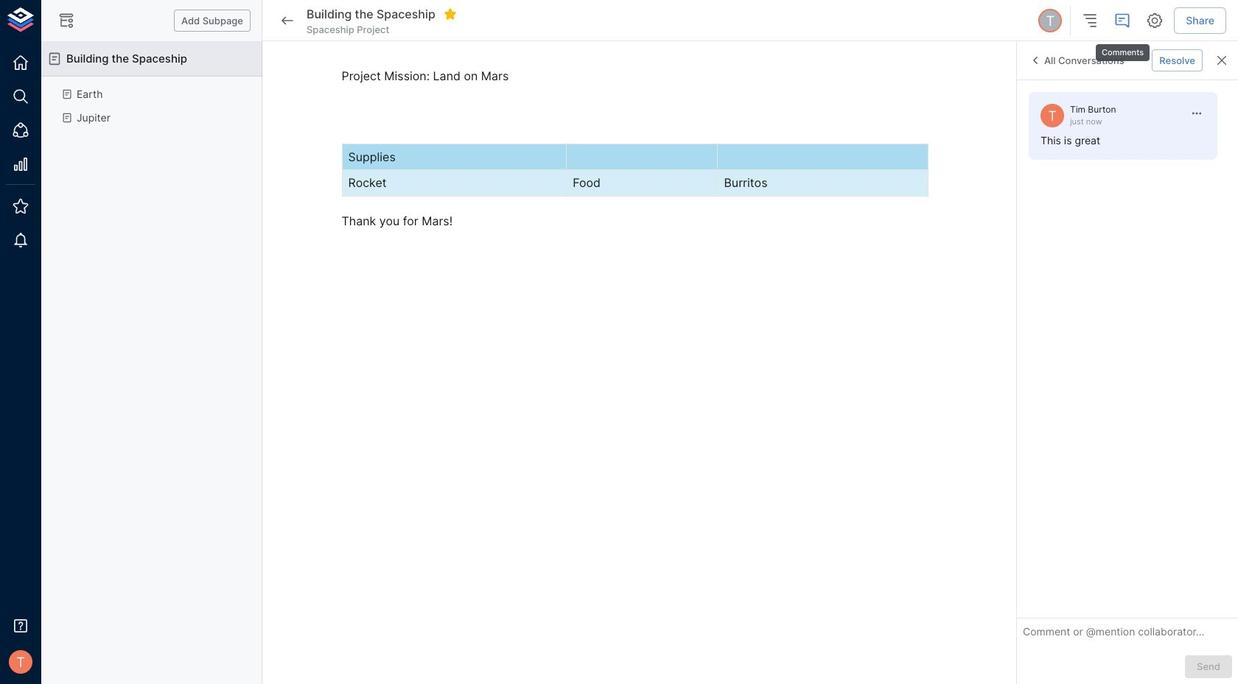 Task type: describe. For each thing, give the bounding box(es) containing it.
Comment or @mention collaborator... text field
[[1023, 625, 1232, 644]]

table of contents image
[[1081, 12, 1099, 29]]

settings image
[[1146, 12, 1164, 29]]



Task type: locate. For each thing, give the bounding box(es) containing it.
remove favorite image
[[444, 7, 457, 21]]

comments image
[[1114, 12, 1132, 29]]

hide wiki image
[[57, 12, 75, 29]]

tooltip
[[1095, 34, 1151, 63]]

go back image
[[279, 12, 296, 29]]



Task type: vqa. For each thing, say whether or not it's contained in the screenshot.
$ inside $ 8 PER USER PER MONTH
no



